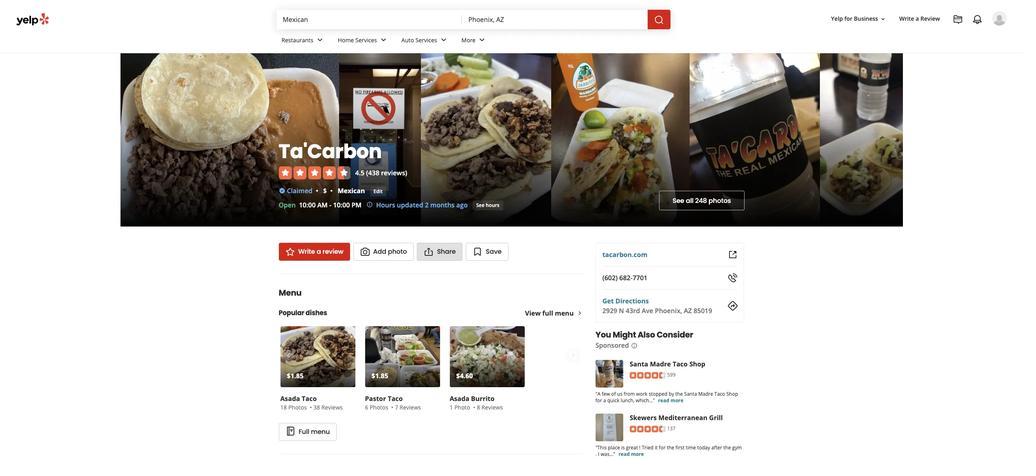 Task type: locate. For each thing, give the bounding box(es) containing it.
1 horizontal spatial santa
[[684, 391, 697, 398]]

0 horizontal spatial 10:00
[[299, 201, 316, 210]]

24 chevron down v2 image right restaurants
[[315, 35, 325, 45]]

it
[[655, 445, 658, 452]]

10:00 left am
[[299, 201, 316, 210]]

write for write a review
[[899, 15, 914, 23]]

for left quick at the bottom
[[596, 397, 602, 404]]

1 horizontal spatial read more
[[658, 397, 684, 404]]

madre up grill
[[699, 391, 713, 398]]

the left gym at the bottom of page
[[724, 445, 731, 452]]

0 horizontal spatial read more
[[619, 451, 644, 458]]

asada inside asada burrito 1 photo
[[450, 395, 469, 404]]

read right the was…"
[[619, 451, 630, 458]]

reviews)
[[381, 168, 407, 177]]

photos right 18
[[288, 404, 307, 412]]

3 reviews from the left
[[482, 404, 503, 412]]

None field
[[283, 15, 455, 24], [468, 15, 641, 24]]

read more for santa
[[658, 397, 684, 404]]

None search field
[[276, 10, 672, 29]]

christina o. image
[[992, 11, 1007, 26]]

4.5 star rating image
[[279, 166, 350, 179], [630, 372, 666, 379], [630, 426, 666, 433]]

by
[[669, 391, 674, 398]]

asada inside asada taco 18 photos
[[280, 395, 300, 404]]

1 vertical spatial madre
[[699, 391, 713, 398]]

0 horizontal spatial write
[[298, 247, 315, 257]]

read
[[658, 397, 670, 404], [619, 451, 630, 458]]

2 vertical spatial for
[[659, 445, 666, 452]]

1 horizontal spatial menu
[[555, 309, 574, 318]]

services right home
[[355, 36, 377, 44]]

2 horizontal spatial the
[[724, 445, 731, 452]]

0 horizontal spatial see
[[476, 202, 485, 209]]

taco up "599"
[[673, 360, 688, 369]]

1 horizontal spatial none field
[[468, 15, 641, 24]]

1 horizontal spatial asada
[[450, 395, 469, 404]]

ave
[[642, 307, 654, 316]]

2 horizontal spatial a
[[916, 15, 919, 23]]

auto
[[401, 36, 414, 44]]

reviews
[[321, 404, 343, 412], [400, 404, 421, 412], [482, 404, 503, 412]]

1 vertical spatial more
[[631, 451, 644, 458]]

2 vertical spatial 4.5 star rating image
[[630, 426, 666, 433]]

0 vertical spatial read
[[658, 397, 670, 404]]

write inside user actions element
[[899, 15, 914, 23]]

1 horizontal spatial a
[[604, 397, 606, 404]]

38
[[313, 404, 320, 412]]

see all 248 photos
[[673, 196, 731, 205]]

1 vertical spatial shop
[[727, 391, 738, 398]]

read more link
[[658, 397, 684, 404], [619, 451, 644, 458]]

2 reviews from the left
[[400, 404, 421, 412]]

1 24 chevron down v2 image from the left
[[315, 35, 325, 45]]

2 asada from the left
[[450, 395, 469, 404]]

services
[[355, 36, 377, 44], [416, 36, 437, 44]]

3 24 chevron down v2 image from the left
[[439, 35, 449, 45]]

1 horizontal spatial madre
[[699, 391, 713, 398]]

services for home services
[[355, 36, 377, 44]]

projects image
[[953, 15, 963, 24]]

madre inside "a few of us from work stopped by the santa madre taco shop for a quick lunch, which…"
[[699, 391, 713, 398]]

more right the is
[[631, 451, 644, 458]]

1 vertical spatial write
[[298, 247, 315, 257]]

1 horizontal spatial services
[[416, 36, 437, 44]]

home services
[[338, 36, 377, 44]]

restaurants
[[282, 36, 313, 44]]

0 horizontal spatial asada
[[280, 395, 300, 404]]

asada burrito 1 photo
[[450, 395, 495, 412]]

taco up 7
[[388, 395, 403, 404]]

full
[[542, 309, 553, 318]]

1 horizontal spatial for
[[659, 445, 666, 452]]

24 camera v2 image
[[360, 247, 370, 257]]

2 horizontal spatial reviews
[[482, 404, 503, 412]]

0 horizontal spatial services
[[355, 36, 377, 44]]

1 horizontal spatial reviews
[[400, 404, 421, 412]]

24 chevron down v2 image inside restaurants link
[[315, 35, 325, 45]]

0 vertical spatial 4.5 star rating image
[[279, 166, 350, 179]]

0 horizontal spatial $1.85
[[287, 372, 304, 381]]

see left the hours
[[476, 202, 485, 209]]

asada
[[280, 395, 300, 404], [450, 395, 469, 404]]

0 horizontal spatial the
[[667, 445, 675, 452]]

location & hours element
[[279, 454, 583, 463]]

pm
[[352, 201, 362, 210]]

0 horizontal spatial read
[[619, 451, 630, 458]]

months
[[430, 201, 455, 210]]

1 horizontal spatial read
[[658, 397, 670, 404]]

of
[[612, 391, 616, 398]]

auto services
[[401, 36, 437, 44]]

menu right 'full'
[[311, 428, 330, 437]]

1 services from the left
[[355, 36, 377, 44]]

read more
[[658, 397, 684, 404], [619, 451, 644, 458]]

1 horizontal spatial read more link
[[658, 397, 684, 404]]

see left all at the right top
[[673, 196, 684, 205]]

santa down 16 info v2 icon
[[630, 360, 649, 369]]

first
[[676, 445, 685, 452]]

599
[[667, 372, 676, 379]]

1 horizontal spatial $1.85
[[372, 372, 388, 381]]

see hours
[[476, 202, 500, 209]]

skewers mediterranean grill image
[[596, 414, 623, 442]]

menu left 14 chevron right outline image
[[555, 309, 574, 318]]

0 vertical spatial madre
[[650, 360, 671, 369]]

a for review
[[916, 15, 919, 23]]

1 vertical spatial for
[[596, 397, 602, 404]]

2 services from the left
[[416, 36, 437, 44]]

8
[[477, 404, 480, 412]]

0 vertical spatial for
[[845, 15, 853, 23]]

0 vertical spatial shop
[[690, 360, 706, 369]]

santa right by at bottom
[[684, 391, 697, 398]]

2 10:00 from the left
[[333, 201, 350, 210]]

az
[[684, 307, 692, 316]]

16 claim filled v2 image
[[279, 188, 285, 194]]

24 chevron down v2 image
[[315, 35, 325, 45], [379, 35, 388, 45], [439, 35, 449, 45], [477, 35, 487, 45]]

24 chevron down v2 image left auto
[[379, 35, 388, 45]]

more for mediterranean
[[631, 451, 644, 458]]

photos inside the pastor taco 6 photos
[[370, 404, 388, 412]]

4.5 star rating image up $
[[279, 166, 350, 179]]

search image
[[654, 15, 664, 25]]

0 horizontal spatial photos
[[288, 404, 307, 412]]

santa madre taco shop
[[630, 360, 706, 369]]

1 horizontal spatial photos
[[370, 404, 388, 412]]

write right 24 star v2 icon at the left bottom of the page
[[298, 247, 315, 257]]

reviews right 7
[[400, 404, 421, 412]]

view full menu
[[525, 309, 574, 318]]

for inside "this place is great ! tried it for the first time today after the gym . i was…"
[[659, 445, 666, 452]]

$1.85 down previous icon
[[287, 372, 304, 381]]

10:00 right -
[[333, 201, 350, 210]]

for right it
[[659, 445, 666, 452]]

photos down pastor
[[370, 404, 388, 412]]

1 vertical spatial santa
[[684, 391, 697, 398]]

save
[[486, 247, 502, 257]]

0 horizontal spatial reviews
[[321, 404, 343, 412]]

Near text field
[[468, 15, 641, 24]]

add photo
[[373, 247, 407, 257]]

1 horizontal spatial more
[[671, 397, 684, 404]]

taco inside "a few of us from work stopped by the santa madre taco shop for a quick lunch, which…"
[[715, 391, 725, 398]]

43rd
[[626, 307, 640, 316]]

photos
[[288, 404, 307, 412], [370, 404, 388, 412]]

taco up grill
[[715, 391, 725, 398]]

madre up "599"
[[650, 360, 671, 369]]

2 photos from the left
[[370, 404, 388, 412]]

see all 248 photos link
[[659, 191, 745, 211]]

24 chevron down v2 image inside the home services link
[[379, 35, 388, 45]]

photos inside asada taco 18 photos
[[288, 404, 307, 412]]

1 asada from the left
[[280, 395, 300, 404]]

photo of ta'carbon - phoenix, az, us. asada taco and tripa image
[[421, 53, 551, 227]]

more
[[462, 36, 476, 44]]

view full menu link
[[525, 309, 583, 318]]

1 horizontal spatial the
[[676, 391, 683, 398]]

asada up 18
[[280, 395, 300, 404]]

4 24 chevron down v2 image from the left
[[477, 35, 487, 45]]

$1.85 up pastor
[[372, 372, 388, 381]]

38 reviews
[[313, 404, 343, 412]]

1 vertical spatial read more link
[[619, 451, 644, 458]]

2 horizontal spatial for
[[845, 15, 853, 23]]

0 horizontal spatial menu
[[311, 428, 330, 437]]

taco
[[673, 360, 688, 369], [715, 391, 725, 398], [302, 395, 317, 404], [388, 395, 403, 404]]

0 vertical spatial read more
[[658, 397, 684, 404]]

0 vertical spatial read more link
[[658, 397, 684, 404]]

1 reviews from the left
[[321, 404, 343, 412]]

more up skewers mediterranean grill link at the bottom
[[671, 397, 684, 404]]

santa inside "a few of us from work stopped by the santa madre taco shop for a quick lunch, which…"
[[684, 391, 697, 398]]

asada up photo
[[450, 395, 469, 404]]

4.5 star rating image down "skewers" at the right of the page
[[630, 426, 666, 433]]

1 horizontal spatial write
[[899, 15, 914, 23]]

0 horizontal spatial read more link
[[619, 451, 644, 458]]

services right auto
[[416, 36, 437, 44]]

write
[[899, 15, 914, 23], [298, 247, 315, 257]]

for right yelp
[[845, 15, 853, 23]]

skewers mediterranean grill link
[[630, 414, 723, 423]]

photo
[[454, 404, 470, 412]]

menu
[[279, 287, 302, 299]]

Find text field
[[283, 15, 455, 24]]

services for auto services
[[416, 36, 437, 44]]

is
[[622, 445, 625, 452]]

4.5 star rating image up work
[[630, 372, 666, 379]]

great
[[626, 445, 638, 452]]

reviews down burrito at the left bottom
[[482, 404, 503, 412]]

photo of ta'carbon - phoenix, az, us. bean taco on left and two steak/cheese/peppers tacos.. and condiments from minibar! amazing image
[[551, 53, 690, 227]]

the right by at bottom
[[676, 391, 683, 398]]

phoenix,
[[655, 307, 682, 316]]

1 $1.85 from the left
[[287, 372, 304, 381]]

0 vertical spatial more
[[671, 397, 684, 404]]

a for review
[[317, 247, 321, 257]]

work
[[636, 391, 648, 398]]

the inside "a few of us from work stopped by the santa madre taco shop for a quick lunch, which…"
[[676, 391, 683, 398]]

write for write a review
[[298, 247, 315, 257]]

0 vertical spatial a
[[916, 15, 919, 23]]

see for see all 248 photos
[[673, 196, 684, 205]]

which…"
[[636, 397, 655, 404]]

0 horizontal spatial shop
[[690, 360, 706, 369]]

0 horizontal spatial for
[[596, 397, 602, 404]]

see inside 'link'
[[673, 196, 684, 205]]

$
[[323, 186, 327, 195]]

16 info v2 image
[[631, 343, 637, 349]]

0 horizontal spatial a
[[317, 247, 321, 257]]

1 vertical spatial a
[[317, 247, 321, 257]]

2 none field from the left
[[468, 15, 641, 24]]

tried
[[642, 445, 654, 452]]

24 chevron down v2 image inside "more" link
[[477, 35, 487, 45]]

1 vertical spatial read more
[[619, 451, 644, 458]]

taco up "38"
[[302, 395, 317, 404]]

2 24 chevron down v2 image from the left
[[379, 35, 388, 45]]

dishes
[[306, 309, 327, 318]]

0 vertical spatial menu
[[555, 309, 574, 318]]

10:00
[[299, 201, 316, 210], [333, 201, 350, 210]]

yelp for business
[[831, 15, 878, 23]]

24 chevron down v2 image inside 'auto services' link
[[439, 35, 449, 45]]

0 vertical spatial santa
[[630, 360, 649, 369]]

0 horizontal spatial more
[[631, 451, 644, 458]]

the for mediterranean
[[667, 445, 675, 452]]

reviews for asada taco
[[321, 404, 343, 412]]

4.5 (438 reviews)
[[355, 168, 407, 177]]

santa madre taco shop link
[[630, 360, 706, 369]]

the left 'first'
[[667, 445, 675, 452]]

24 external link v2 image
[[728, 250, 738, 260]]

full menu
[[299, 428, 330, 437]]

$1.85
[[287, 372, 304, 381], [372, 372, 388, 381]]

more for madre
[[671, 397, 684, 404]]

reviews right "38"
[[321, 404, 343, 412]]

0 horizontal spatial none field
[[283, 15, 455, 24]]

santa
[[630, 360, 649, 369], [684, 391, 697, 398]]

reviews for asada burrito
[[482, 404, 503, 412]]

asada taco 18 photos
[[280, 395, 317, 412]]

menu
[[555, 309, 574, 318], [311, 428, 330, 437]]

2 $1.85 from the left
[[372, 372, 388, 381]]

$4.60
[[456, 372, 473, 381]]

1 none field from the left
[[283, 15, 455, 24]]

1 photos from the left
[[288, 404, 307, 412]]

save button
[[466, 243, 509, 261]]

see for see hours
[[476, 202, 485, 209]]

1 horizontal spatial see
[[673, 196, 684, 205]]

photo of ta'carbon - phoenix, az, us. image
[[690, 53, 820, 227], [820, 53, 950, 227]]

1 horizontal spatial 10:00
[[333, 201, 350, 210]]

write a review link
[[896, 12, 943, 26]]

1 vertical spatial read
[[619, 451, 630, 458]]

0 vertical spatial write
[[899, 15, 914, 23]]

2 vertical spatial a
[[604, 397, 606, 404]]

24 chevron down v2 image right more at the left
[[477, 35, 487, 45]]

hours
[[376, 201, 395, 210]]

mediterranean
[[659, 414, 708, 423]]

write left review
[[899, 15, 914, 23]]

read right which…"
[[658, 397, 670, 404]]

1 horizontal spatial shop
[[727, 391, 738, 398]]

1 vertical spatial 4.5 star rating image
[[630, 372, 666, 379]]

24 chevron down v2 image right auto services
[[439, 35, 449, 45]]

add photo link
[[353, 243, 414, 261]]

ta'carbon
[[279, 138, 382, 165]]



Task type: vqa. For each thing, say whether or not it's contained in the screenshot.
the top AND
no



Task type: describe. For each thing, give the bounding box(es) containing it.
home services link
[[331, 29, 395, 53]]

all
[[686, 196, 694, 205]]

248
[[695, 196, 707, 205]]

for inside button
[[845, 15, 853, 23]]

(438 reviews) link
[[366, 168, 407, 177]]

4.5 star rating image for santa
[[630, 372, 666, 379]]

"a
[[596, 391, 601, 398]]

$1.85 for asada
[[287, 372, 304, 381]]

a inside "a few of us from work stopped by the santa madre taco shop for a quick lunch, which…"
[[604, 397, 606, 404]]

16 chevron down v2 image
[[880, 16, 886, 22]]

asada for asada taco
[[280, 395, 300, 404]]

24 chevron down v2 image for auto services
[[439, 35, 449, 45]]

read more for skewers
[[619, 451, 644, 458]]

137
[[667, 426, 676, 432]]

1 10:00 from the left
[[299, 201, 316, 210]]

next image
[[568, 351, 577, 360]]

(438
[[366, 168, 379, 177]]

18
[[280, 404, 287, 412]]

share
[[437, 247, 456, 257]]

santa madre taco shop image
[[596, 360, 623, 388]]

(602)
[[603, 274, 618, 283]]

photos for asada
[[288, 404, 307, 412]]

more link
[[455, 29, 494, 53]]

burrito
[[471, 395, 495, 404]]

business categories element
[[275, 29, 1007, 53]]

sponsored
[[596, 341, 629, 350]]

read for skewers
[[619, 451, 630, 458]]

i
[[598, 451, 600, 458]]

24 menu v2 image
[[286, 427, 295, 437]]

was…"
[[601, 451, 616, 458]]

taco inside asada taco 18 photos
[[302, 395, 317, 404]]

pastor taco image
[[365, 327, 440, 388]]

.
[[596, 451, 597, 458]]

the for madre
[[676, 391, 683, 398]]

might
[[613, 329, 636, 341]]

auto services link
[[395, 29, 455, 53]]

1
[[450, 404, 453, 412]]

ago
[[456, 201, 468, 210]]

24 share v2 image
[[424, 247, 434, 257]]

grill
[[709, 414, 723, 423]]

24 star v2 image
[[285, 247, 295, 257]]

time
[[686, 445, 696, 452]]

photo
[[388, 247, 407, 257]]

open 10:00 am - 10:00 pm
[[279, 201, 362, 210]]

full
[[299, 428, 309, 437]]

mexican
[[338, 186, 365, 195]]

none field the find
[[283, 15, 455, 24]]

photos
[[709, 196, 731, 205]]

add
[[373, 247, 386, 257]]

pastor taco 6 photos
[[365, 395, 403, 412]]

4.5 star rating image for skewers
[[630, 426, 666, 433]]

0 horizontal spatial santa
[[630, 360, 649, 369]]

updated
[[397, 201, 423, 210]]

24 chevron down v2 image for restaurants
[[315, 35, 325, 45]]

you
[[596, 329, 611, 341]]

after
[[712, 445, 723, 452]]

682-
[[620, 274, 633, 283]]

edit button
[[370, 187, 386, 197]]

business
[[854, 15, 878, 23]]

24 chevron down v2 image for more
[[477, 35, 487, 45]]

hours
[[486, 202, 500, 209]]

4.5
[[355, 168, 364, 177]]

24 save outline v2 image
[[473, 247, 483, 257]]

skewers mediterranean grill
[[630, 414, 723, 423]]

hours updated 2 months ago
[[376, 201, 468, 210]]

write a review link
[[279, 243, 350, 261]]

read for santa
[[658, 397, 670, 404]]

yelp for business button
[[828, 12, 890, 26]]

asada for asada burrito
[[450, 395, 469, 404]]

notifications image
[[973, 15, 983, 24]]

(602) 682-7701
[[603, 274, 648, 283]]

also
[[638, 329, 655, 341]]

photos for pastor
[[370, 404, 388, 412]]

few
[[602, 391, 610, 398]]

16 info v2 image
[[366, 202, 373, 208]]

asada taco image
[[280, 327, 355, 388]]

view
[[525, 309, 541, 318]]

14 chevron right outline image
[[577, 311, 583, 316]]

n
[[619, 307, 624, 316]]

for inside "a few of us from work stopped by the santa madre taco shop for a quick lunch, which…"
[[596, 397, 602, 404]]

2 photo of ta'carbon - phoenix, az, us. image from the left
[[820, 53, 950, 227]]

get directions link
[[603, 297, 649, 306]]

read more link for skewers
[[619, 451, 644, 458]]

photo of ta'carbon - phoenix, az, us. carne asada plate image
[[120, 53, 339, 227]]

home
[[338, 36, 354, 44]]

"a few of us from work stopped by the santa madre taco shop for a quick lunch, which…"
[[596, 391, 738, 404]]

stopped
[[649, 391, 668, 398]]

none field near
[[468, 15, 641, 24]]

7
[[395, 404, 398, 412]]

24 directions v2 image
[[728, 301, 738, 311]]

photo of ta'carbon - phoenix, az, us. sign outdoor.  this must be a thing in phoenix image
[[339, 53, 421, 227]]

1 vertical spatial menu
[[311, 428, 330, 437]]

menu element
[[266, 274, 596, 441]]

quick
[[608, 397, 620, 404]]

reviews for pastor taco
[[400, 404, 421, 412]]

7701
[[633, 274, 648, 283]]

today
[[698, 445, 710, 452]]

write a review
[[298, 247, 343, 257]]

mexican link
[[338, 186, 365, 195]]

info alert
[[366, 200, 468, 210]]

user actions element
[[825, 10, 1018, 60]]

tacarbon.com
[[603, 250, 648, 259]]

us
[[617, 391, 623, 398]]

open
[[279, 201, 296, 210]]

write a review
[[899, 15, 940, 23]]

8 reviews
[[477, 404, 503, 412]]

previous image
[[284, 351, 293, 360]]

pastor
[[365, 395, 386, 404]]

yelp
[[831, 15, 843, 23]]

shop inside "a few of us from work stopped by the santa madre taco shop for a quick lunch, which…"
[[727, 391, 738, 398]]

6
[[365, 404, 368, 412]]

24 chevron down v2 image for home services
[[379, 35, 388, 45]]

am
[[317, 201, 328, 210]]

tacarbon.com link
[[603, 250, 648, 259]]

taco inside the pastor taco 6 photos
[[388, 395, 403, 404]]

7 reviews
[[395, 404, 421, 412]]

review
[[323, 247, 343, 257]]

24 phone v2 image
[[728, 273, 738, 283]]

review
[[921, 15, 940, 23]]

claimed
[[287, 186, 313, 195]]

85019
[[694, 307, 712, 316]]

share button
[[417, 243, 463, 261]]

1 photo of ta'carbon - phoenix, az, us. image from the left
[[690, 53, 820, 227]]

get directions 2929 n 43rd ave phoenix, az 85019
[[603, 297, 712, 316]]

popular dishes
[[279, 309, 327, 318]]

read more link for santa
[[658, 397, 684, 404]]

asada burrito image
[[450, 327, 525, 388]]

consider
[[657, 329, 694, 341]]

$1.85 for pastor
[[372, 372, 388, 381]]

0 horizontal spatial madre
[[650, 360, 671, 369]]



